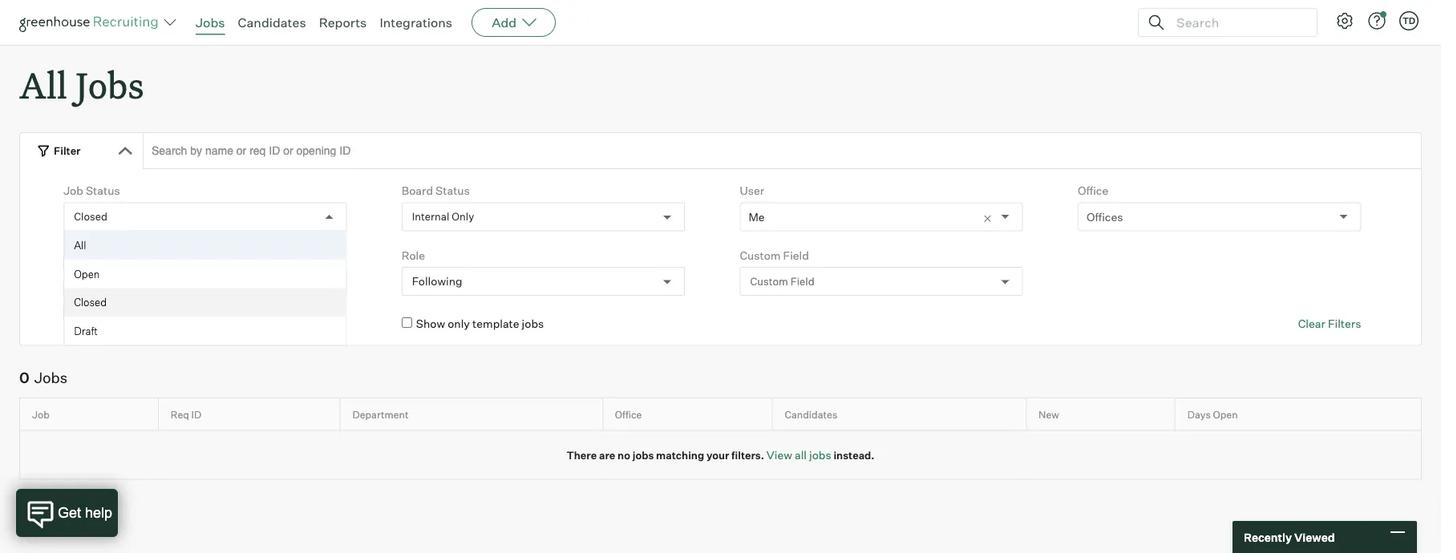 Task type: vqa. For each thing, say whether or not it's contained in the screenshot.
show only jobs i'm following option at the left
no



Task type: locate. For each thing, give the bounding box(es) containing it.
jobs left the candidates link on the left top of the page
[[196, 14, 225, 30]]

jobs down greenhouse recruiting image
[[76, 61, 144, 108]]

job down filter
[[63, 184, 83, 198]]

show for show only jobs i'm following
[[78, 317, 107, 331]]

0 horizontal spatial job
[[32, 409, 50, 421]]

reports link
[[319, 14, 367, 30]]

1 horizontal spatial candidates
[[785, 409, 838, 421]]

jobs right no
[[633, 449, 654, 462]]

1 horizontal spatial show
[[416, 317, 445, 331]]

jobs for all jobs
[[76, 61, 144, 108]]

2 show from the left
[[416, 317, 445, 331]]

viewed
[[1295, 531, 1336, 545]]

status
[[86, 184, 120, 198], [436, 184, 470, 198]]

job down the 0 jobs
[[32, 409, 50, 421]]

filters.
[[732, 449, 765, 462]]

1 vertical spatial jobs
[[76, 61, 144, 108]]

only right draft
[[110, 317, 132, 331]]

new
[[1039, 409, 1060, 421]]

clear filters link
[[1299, 316, 1362, 332]]

1 only from the left
[[110, 317, 132, 331]]

closed down departments
[[74, 296, 107, 309]]

jobs left i'm
[[134, 317, 156, 331]]

closed down the job status
[[74, 211, 107, 223]]

department
[[63, 248, 127, 263], [353, 409, 409, 421]]

1 vertical spatial all
[[74, 239, 86, 252]]

board status
[[402, 184, 470, 198]]

0 vertical spatial custom
[[740, 248, 781, 263]]

candidates up all
[[785, 409, 838, 421]]

2 vertical spatial jobs
[[34, 369, 68, 387]]

closed
[[74, 211, 107, 223], [74, 296, 107, 309]]

me
[[749, 210, 765, 224]]

user
[[740, 184, 765, 198]]

jobs right 0 at the bottom of the page
[[34, 369, 68, 387]]

candidates
[[238, 14, 306, 30], [785, 409, 838, 421]]

open right days
[[1214, 409, 1239, 421]]

1 closed from the top
[[74, 211, 107, 223]]

job status
[[63, 184, 120, 198]]

1 horizontal spatial all
[[74, 239, 86, 252]]

all for all
[[74, 239, 86, 252]]

office up no
[[615, 409, 642, 421]]

0 horizontal spatial department
[[63, 248, 127, 263]]

0 vertical spatial field
[[784, 248, 809, 263]]

0 horizontal spatial status
[[86, 184, 120, 198]]

0 horizontal spatial only
[[110, 317, 132, 331]]

0 vertical spatial job
[[63, 184, 83, 198]]

id
[[191, 409, 201, 421]]

2 closed from the top
[[74, 296, 107, 309]]

1 vertical spatial candidates
[[785, 409, 838, 421]]

jobs inside there are no jobs matching your filters. view all jobs instead.
[[633, 449, 654, 462]]

all
[[19, 61, 67, 108], [74, 239, 86, 252]]

1 status from the left
[[86, 184, 120, 198]]

0 horizontal spatial office
[[615, 409, 642, 421]]

show
[[78, 317, 107, 331], [416, 317, 445, 331]]

1 vertical spatial job
[[32, 409, 50, 421]]

all
[[795, 448, 807, 462]]

1 vertical spatial closed
[[74, 296, 107, 309]]

there are no jobs matching your filters. view all jobs instead.
[[567, 448, 875, 462]]

all jobs
[[19, 61, 144, 108]]

add
[[492, 14, 517, 30]]

open
[[74, 268, 100, 281], [1214, 409, 1239, 421]]

2 horizontal spatial jobs
[[196, 14, 225, 30]]

1 horizontal spatial department
[[353, 409, 409, 421]]

Show only template jobs checkbox
[[402, 318, 412, 328]]

1 horizontal spatial job
[[63, 184, 83, 198]]

status for job status
[[86, 184, 120, 198]]

only
[[110, 317, 132, 331], [448, 317, 470, 331]]

0 vertical spatial department
[[63, 248, 127, 263]]

2 status from the left
[[436, 184, 470, 198]]

integrations link
[[380, 14, 453, 30]]

job for job status
[[63, 184, 83, 198]]

office
[[1078, 184, 1109, 198], [615, 409, 642, 421]]

jobs
[[196, 14, 225, 30], [76, 61, 144, 108], [34, 369, 68, 387]]

are
[[599, 449, 616, 462]]

job
[[63, 184, 83, 198], [32, 409, 50, 421]]

matching
[[656, 449, 705, 462]]

only for jobs
[[110, 317, 132, 331]]

candidates link
[[238, 14, 306, 30]]

1 vertical spatial open
[[1214, 409, 1239, 421]]

internal
[[412, 211, 450, 223]]

there
[[567, 449, 597, 462]]

0 vertical spatial jobs
[[196, 14, 225, 30]]

no
[[618, 449, 631, 462]]

show down departments
[[78, 317, 107, 331]]

only
[[452, 211, 474, 223]]

jobs right template
[[522, 317, 544, 331]]

0 vertical spatial candidates
[[238, 14, 306, 30]]

reports
[[319, 14, 367, 30]]

field
[[784, 248, 809, 263], [791, 275, 815, 288]]

view
[[767, 448, 793, 462]]

0 vertical spatial closed
[[74, 211, 107, 223]]

recently
[[1244, 531, 1293, 545]]

1 horizontal spatial jobs
[[76, 61, 144, 108]]

only left template
[[448, 317, 470, 331]]

recently viewed
[[1244, 531, 1336, 545]]

0 vertical spatial open
[[74, 268, 100, 281]]

1 vertical spatial department
[[353, 409, 409, 421]]

job for job
[[32, 409, 50, 421]]

candidates right jobs link
[[238, 14, 306, 30]]

clear
[[1299, 317, 1326, 331]]

0 horizontal spatial open
[[74, 268, 100, 281]]

add button
[[472, 8, 556, 37]]

open up draft
[[74, 268, 100, 281]]

show only template jobs
[[416, 317, 544, 331]]

custom
[[740, 248, 781, 263], [751, 275, 789, 288]]

show right show only template jobs checkbox on the bottom of the page
[[416, 317, 445, 331]]

1 horizontal spatial status
[[436, 184, 470, 198]]

following
[[177, 317, 225, 331]]

0 horizontal spatial show
[[78, 317, 107, 331]]

days
[[1188, 409, 1211, 421]]

0 horizontal spatial all
[[19, 61, 67, 108]]

0
[[19, 369, 29, 387]]

role
[[402, 248, 425, 263]]

jobs
[[134, 317, 156, 331], [522, 317, 544, 331], [810, 448, 832, 462], [633, 449, 654, 462]]

all up filter
[[19, 61, 67, 108]]

1 horizontal spatial only
[[448, 317, 470, 331]]

req id
[[171, 409, 201, 421]]

internal only
[[412, 211, 474, 223]]

0 vertical spatial office
[[1078, 184, 1109, 198]]

view all jobs link
[[767, 448, 832, 462]]

1 show from the left
[[78, 317, 107, 331]]

0 vertical spatial all
[[19, 61, 67, 108]]

office up offices
[[1078, 184, 1109, 198]]

template
[[473, 317, 520, 331]]

custom field
[[740, 248, 809, 263], [751, 275, 815, 288]]

0 horizontal spatial jobs
[[34, 369, 68, 387]]

all up departments
[[74, 239, 86, 252]]

0 vertical spatial custom field
[[740, 248, 809, 263]]

i'm
[[159, 317, 175, 331]]

jobs right all
[[810, 448, 832, 462]]

2 only from the left
[[448, 317, 470, 331]]



Task type: describe. For each thing, give the bounding box(es) containing it.
following
[[412, 275, 463, 289]]

1 vertical spatial office
[[615, 409, 642, 421]]

greenhouse recruiting image
[[19, 13, 164, 32]]

show for show only template jobs
[[416, 317, 445, 331]]

td button
[[1397, 8, 1423, 34]]

all for all jobs
[[19, 61, 67, 108]]

offices
[[1087, 210, 1124, 224]]

clear value element
[[983, 204, 1002, 231]]

1 horizontal spatial open
[[1214, 409, 1239, 421]]

clear value image
[[983, 214, 994, 225]]

status for board status
[[436, 184, 470, 198]]

1 horizontal spatial office
[[1078, 184, 1109, 198]]

only for template
[[448, 317, 470, 331]]

filters
[[1329, 317, 1362, 331]]

show only jobs i'm following
[[78, 317, 225, 331]]

board
[[402, 184, 433, 198]]

filter
[[54, 144, 81, 157]]

1 vertical spatial custom field
[[751, 275, 815, 288]]

me option
[[749, 210, 765, 224]]

0 horizontal spatial candidates
[[238, 14, 306, 30]]

0 jobs
[[19, 369, 68, 387]]

td
[[1403, 15, 1416, 26]]

departments
[[72, 275, 142, 289]]

integrations
[[380, 14, 453, 30]]

Search by name or req ID or opening ID text field
[[143, 133, 1423, 169]]

req
[[171, 409, 189, 421]]

days open
[[1188, 409, 1239, 421]]

clear filters
[[1299, 317, 1362, 331]]

configure image
[[1336, 11, 1355, 30]]

instead.
[[834, 449, 875, 462]]

1 vertical spatial custom
[[751, 275, 789, 288]]

draft
[[74, 325, 98, 338]]

Search text field
[[1173, 11, 1303, 34]]

jobs for 0 jobs
[[34, 369, 68, 387]]

1 vertical spatial field
[[791, 275, 815, 288]]

td button
[[1400, 11, 1419, 30]]

jobs link
[[196, 14, 225, 30]]

your
[[707, 449, 730, 462]]



